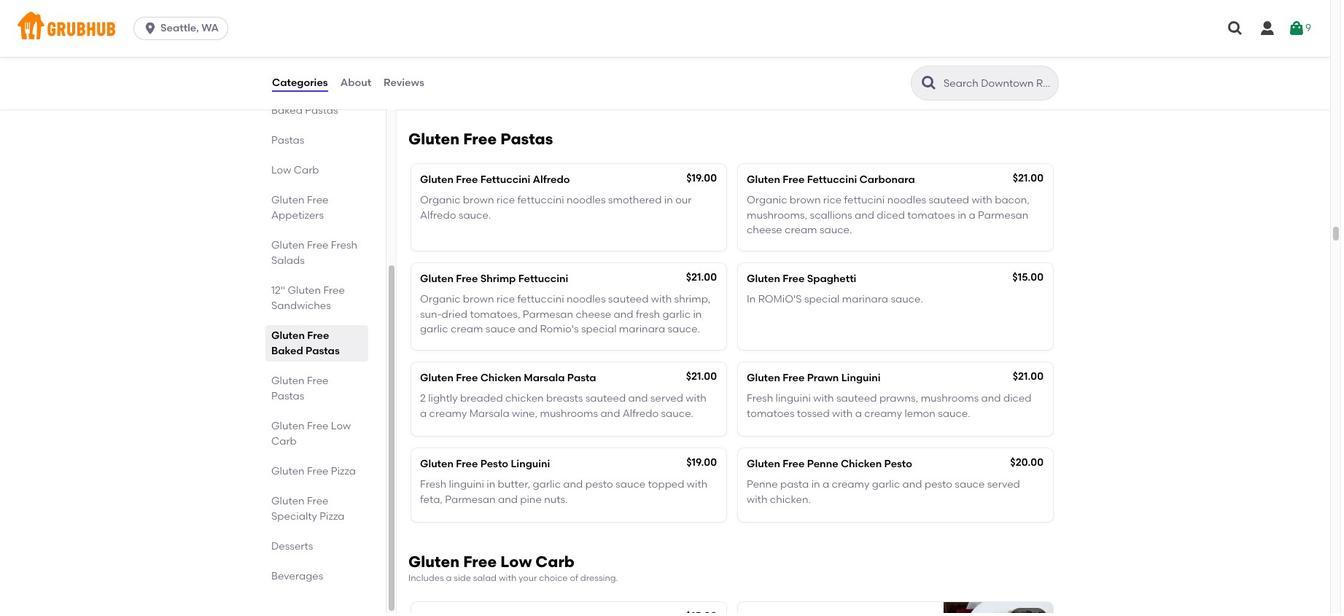 Task type: describe. For each thing, give the bounding box(es) containing it.
gluten free pizza
[[271, 466, 356, 478]]

2 boneless chicken breasts topped with melted mozzarella and parmesan cheese, served on top of spaghetti on our homemade marinara sauce.
[[420, 42, 708, 84]]

smothered
[[608, 194, 662, 207]]

your
[[519, 573, 537, 584]]

with inside organic brown rice fettuccini noodles sauteed with shrimp, sun-dried tomatoes, parmesan cheese and fresh garlic in garlic cream sauce and romio's special marinara sauce.
[[651, 294, 672, 306]]

1 horizontal spatial chicken
[[841, 458, 882, 471]]

parmesan inside 'organic brown rice fettucini noodles sauteed with bacon, mushrooms, scallions and diced tomatoes in a parmesan cheese cream sauce.'
[[979, 209, 1029, 222]]

organic for mushrooms,
[[747, 194, 788, 207]]

prawn
[[807, 372, 839, 385]]

gluten free fresh salads
[[271, 239, 358, 267]]

$20.00
[[1011, 457, 1044, 469]]

sauce. inside the organic brown rice fettuccini noodles smothered in our alfredo sauce.
[[459, 209, 491, 222]]

1 baked from the top
[[271, 104, 303, 117]]

fresh linguini in butter, garlic and pesto sauce topped with feta, parmesan and pine nuts.
[[420, 479, 708, 506]]

served inside 2 boneless chicken breasts topped with melted mozzarella and parmesan cheese, served on top of spaghetti on our homemade marinara sauce.
[[536, 57, 569, 70]]

rice for alfredo
[[497, 194, 515, 207]]

$15.00
[[1013, 271, 1044, 284]]

brown for sauce.
[[463, 194, 494, 207]]

parmesan inside 2 boneless chicken breasts topped with melted mozzarella and parmesan cheese, served on top of spaghetti on our homemade marinara sauce.
[[442, 57, 493, 70]]

diced inside 'organic brown rice fettucini noodles sauteed with bacon, mushrooms, scallions and diced tomatoes in a parmesan cheese cream sauce.'
[[877, 209, 905, 222]]

nuts.
[[544, 494, 568, 506]]

fettucini
[[845, 194, 885, 207]]

pasta
[[568, 372, 597, 385]]

in
[[747, 294, 756, 306]]

0 horizontal spatial low
[[271, 164, 291, 177]]

romio's
[[759, 294, 802, 306]]

categories
[[272, 77, 328, 89]]

fettuccini for gluten free spaghetti
[[518, 294, 565, 306]]

low for gluten free low carb
[[331, 420, 351, 433]]

alfredo inside "the boat of cheese" with fettuccini noodles, alfredo sauce and homemade garlic meatballs.
[[970, 42, 1006, 55]]

reviews button
[[383, 57, 425, 109]]

marsala inside 2 lightly breaded chicken breasts sauteed and served with a creamy marsala wine, mushrooms and alfredo sauce.
[[470, 408, 510, 420]]

low for gluten free low carb includes a side salad with your choice of dressing.
[[501, 553, 532, 571]]

gluten free low carb
[[271, 420, 351, 448]]

noodles for carbonara
[[888, 194, 927, 207]]

diced inside fresh linguini with sauteed prawns, mushrooms and diced tomatoes tossed with a creamy lemon sauce.
[[1004, 393, 1032, 405]]

butter,
[[498, 479, 531, 491]]

gluten inside gluten free baked pastas
[[271, 330, 305, 342]]

sauce. inside 2 boneless chicken breasts topped with melted mozzarella and parmesan cheese, served on top of spaghetti on our homemade marinara sauce.
[[529, 72, 562, 84]]

penne pasta in a creamy garlic and pesto sauce served with chicken.
[[747, 479, 1021, 506]]

0 vertical spatial pizza
[[331, 466, 356, 478]]

pine
[[520, 494, 542, 506]]

lemon
[[905, 408, 936, 420]]

and inside fresh linguini with sauteed prawns, mushrooms and diced tomatoes tossed with a creamy lemon sauce.
[[982, 393, 1002, 405]]

svg image inside seattle, wa button
[[143, 21, 158, 36]]

cream inside organic brown rice fettuccini noodles sauteed with shrimp, sun-dried tomatoes, parmesan cheese and fresh garlic in garlic cream sauce and romio's special marinara sauce.
[[451, 323, 483, 336]]

2 for 2 boneless chicken breasts topped with melted mozzarella and parmesan cheese, served on top of spaghetti on our homemade marinara sauce.
[[420, 42, 426, 55]]

gluten free baked pastas
[[271, 330, 340, 358]]

of inside gluten free low carb includes a side salad with your choice of dressing.
[[570, 573, 579, 584]]

and inside penne pasta in a creamy garlic and pesto sauce served with chicken.
[[903, 479, 923, 491]]

noodles,
[[926, 42, 968, 55]]

specialty
[[271, 511, 317, 523]]

with inside 2 lightly breaded chicken breasts sauteed and served with a creamy marsala wine, mushrooms and alfredo sauce.
[[686, 393, 707, 405]]

homemade inside "the boat of cheese" with fettuccini noodles, alfredo sauce and homemade garlic meatballs.
[[769, 57, 827, 70]]

gluten free prawn linguini
[[747, 372, 881, 385]]

gluten free fettuccini carbonara
[[747, 174, 916, 186]]

topped inside 2 boneless chicken breasts topped with melted mozzarella and parmesan cheese, served on top of spaghetti on our homemade marinara sauce.
[[555, 42, 591, 55]]

linguini for butter,
[[511, 458, 550, 471]]

spaghetti
[[807, 273, 857, 285]]

pastas inside gluten free pastas
[[271, 390, 305, 403]]

0 vertical spatial penne
[[807, 458, 839, 471]]

about button
[[340, 57, 372, 109]]

organic brown rice fettuccini noodles smothered in our alfredo sauce.
[[420, 194, 692, 222]]

served inside 2 lightly breaded chicken breasts sauteed and served with a creamy marsala wine, mushrooms and alfredo sauce.
[[651, 393, 684, 405]]

mushrooms,
[[747, 209, 808, 222]]

2 boneless chicken breasts topped with melted mozzarella and parmesan cheese, served on top of spaghetti on our homemade marinara sauce. button
[[412, 12, 727, 99]]

linguini for pesto
[[449, 479, 484, 491]]

sun-
[[420, 308, 442, 321]]

$21.00 for 2 lightly breaded chicken breasts sauteed and served with a creamy marsala wine, mushrooms and alfredo sauce.
[[686, 371, 717, 383]]

topped inside "fresh linguini in butter, garlic and pesto sauce topped with feta, parmesan and pine nuts."
[[648, 479, 685, 491]]

desserts
[[271, 541, 313, 553]]

lightly
[[428, 393, 458, 405]]

gluten free shrimp fettuccini
[[420, 273, 569, 285]]

feta,
[[420, 494, 443, 506]]

with inside penne pasta in a creamy garlic and pesto sauce served with chicken.
[[747, 494, 768, 506]]

side
[[454, 573, 471, 584]]

alfredo inside the organic brown rice fettuccini noodles smothered in our alfredo sauce.
[[420, 209, 456, 222]]

reviews
[[384, 77, 425, 89]]

$21.00 for organic brown rice fettucini noodles sauteed with bacon, mushrooms, scallions and diced tomatoes in a parmesan cheese cream sauce.
[[1013, 172, 1044, 185]]

2 for 2 lightly breaded chicken breasts sauteed and served with a creamy marsala wine, mushrooms and alfredo sauce.
[[420, 393, 426, 405]]

a inside 2 lightly breaded chicken breasts sauteed and served with a creamy marsala wine, mushrooms and alfredo sauce.
[[420, 408, 427, 420]]

0 vertical spatial carb
[[294, 164, 319, 177]]

brown for scallions
[[790, 194, 821, 207]]

free inside gluten free fresh salads
[[307, 239, 329, 252]]

sauce. inside 'organic brown rice fettucini noodles sauteed with bacon, mushrooms, scallions and diced tomatoes in a parmesan cheese cream sauce.'
[[820, 224, 853, 236]]

gluten inside gluten free fresh salads
[[271, 239, 305, 252]]

noodles for alfredo
[[567, 194, 606, 207]]

gluten inside 'gluten free specialty pizza'
[[271, 495, 305, 508]]

linguini for prawn
[[776, 393, 811, 405]]

"the boat of cheese" with fettuccini noodles, alfredo sauce and homemade garlic meatballs.
[[747, 42, 1039, 70]]

sauce. inside 2 lightly breaded chicken breasts sauteed and served with a creamy marsala wine, mushrooms and alfredo sauce.
[[661, 408, 694, 420]]

fresh for fresh linguini with sauteed prawns, mushrooms and diced tomatoes tossed with a creamy lemon sauce.
[[747, 393, 774, 405]]

breaded
[[460, 393, 503, 405]]

noodles for fettuccini
[[567, 294, 606, 306]]

and inside 2 boneless chicken breasts topped with melted mozzarella and parmesan cheese, served on top of spaghetti on our homemade marinara sauce.
[[420, 57, 440, 70]]

scallions
[[810, 209, 853, 222]]

breasts inside 2 boneless chicken breasts topped with melted mozzarella and parmesan cheese, served on top of spaghetti on our homemade marinara sauce.
[[515, 42, 552, 55]]

0 horizontal spatial gluten free pastas
[[271, 375, 329, 403]]

about
[[341, 77, 371, 89]]

cheese inside organic brown rice fettuccini noodles sauteed with shrimp, sun-dried tomatoes, parmesan cheese and fresh garlic in garlic cream sauce and romio's special marinara sauce.
[[576, 308, 612, 321]]

fettuccini for fettuccini
[[481, 174, 531, 186]]

dressing.
[[581, 573, 618, 584]]

wine,
[[512, 408, 538, 420]]

1 on from the left
[[571, 57, 584, 70]]

homemade inside 2 boneless chicken breasts topped with melted mozzarella and parmesan cheese, served on top of spaghetti on our homemade marinara sauce.
[[420, 72, 478, 84]]

seattle, wa
[[161, 22, 219, 34]]

chicken.
[[770, 494, 811, 506]]

fresh
[[636, 308, 660, 321]]

fettuccini inside "the boat of cheese" with fettuccini noodles, alfredo sauce and homemade garlic meatballs.
[[877, 42, 924, 55]]

boneless
[[428, 42, 472, 55]]

seattle, wa button
[[134, 17, 234, 40]]

linguini for sauteed
[[842, 372, 881, 385]]

marinara inside 2 boneless chicken breasts topped with melted mozzarella and parmesan cheese, served on top of spaghetti on our homemade marinara sauce.
[[481, 72, 527, 84]]

fettuccini up organic brown rice fettuccini noodles sauteed with shrimp, sun-dried tomatoes, parmesan cheese and fresh garlic in garlic cream sauce and romio's special marinara sauce.
[[519, 273, 569, 285]]

baked pastas
[[271, 104, 338, 117]]

gluten free chicken marsala pasta
[[420, 372, 597, 385]]

sauteed for mushrooms
[[586, 393, 626, 405]]

sauce inside organic brown rice fettuccini noodles sauteed with shrimp, sun-dried tomatoes, parmesan cheese and fresh garlic in garlic cream sauce and romio's special marinara sauce.
[[486, 323, 516, 336]]

pizza inside 'gluten free specialty pizza'
[[320, 511, 345, 523]]

served inside penne pasta in a creamy garlic and pesto sauce served with chicken.
[[988, 479, 1021, 491]]

meatballs.
[[860, 57, 912, 70]]

2 pesto from the left
[[885, 458, 913, 471]]

seattle,
[[161, 22, 199, 34]]

free inside 'gluten free specialty pizza'
[[307, 495, 329, 508]]

boat
[[773, 42, 796, 55]]

gluten free chef special dish image
[[944, 603, 1054, 614]]

organic brown rice fettucini noodles sauteed with bacon, mushrooms, scallions and diced tomatoes in a parmesan cheese cream sauce.
[[747, 194, 1030, 236]]

mushrooms inside fresh linguini with sauteed prawns, mushrooms and diced tomatoes tossed with a creamy lemon sauce.
[[921, 393, 979, 405]]

categories button
[[271, 57, 329, 109]]

salad
[[473, 573, 497, 584]]

and inside "the boat of cheese" with fettuccini noodles, alfredo sauce and homemade garlic meatballs.
[[747, 57, 767, 70]]

1 pesto from the left
[[481, 458, 509, 471]]

gluten free penne chicken pesto
[[747, 458, 913, 471]]

fresh linguini with sauteed prawns, mushrooms and diced tomatoes tossed with a creamy lemon sauce.
[[747, 393, 1032, 420]]

carb for gluten free low carb includes a side salad with your choice of dressing.
[[536, 553, 575, 571]]

free inside the gluten free appetizers
[[307, 194, 329, 206]]

pastas up gluten free fettuccini alfredo
[[501, 130, 553, 148]]

cheese inside 'organic brown rice fettucini noodles sauteed with bacon, mushrooms, scallions and diced tomatoes in a parmesan cheese cream sauce.'
[[747, 224, 783, 236]]

9
[[1306, 22, 1312, 34]]

12"
[[271, 285, 285, 297]]

organic brown rice fettuccini noodles sauteed with shrimp, sun-dried tomatoes, parmesan cheese and fresh garlic in garlic cream sauce and romio's special marinara sauce.
[[420, 294, 711, 336]]

parmesan inside "fresh linguini in butter, garlic and pesto sauce topped with feta, parmesan and pine nuts."
[[445, 494, 496, 506]]

shrimp,
[[675, 294, 711, 306]]

$19.00 for fresh linguini in butter, garlic and pesto sauce topped with feta, parmesan and pine nuts.
[[687, 457, 717, 469]]

creamy inside penne pasta in a creamy garlic and pesto sauce served with chicken.
[[832, 479, 870, 491]]

gluten inside gluten free low carb includes a side salad with your choice of dressing.
[[409, 553, 460, 571]]

with inside gluten free low carb includes a side salad with your choice of dressing.
[[499, 573, 517, 584]]

low carb
[[271, 164, 319, 177]]

fresh for fresh linguini in butter, garlic and pesto sauce topped with feta, parmesan and pine nuts.
[[420, 479, 447, 491]]

free inside gluten free baked pastas
[[307, 330, 329, 342]]

cheese,
[[495, 57, 534, 70]]

fettuccini for fettucini
[[807, 174, 858, 186]]

9 button
[[1289, 15, 1312, 42]]

sauce inside "the boat of cheese" with fettuccini noodles, alfredo sauce and homemade garlic meatballs.
[[1009, 42, 1039, 55]]

in inside 'organic brown rice fettucini noodles sauteed with bacon, mushrooms, scallions and diced tomatoes in a parmesan cheese cream sauce.'
[[958, 209, 967, 222]]

gluten inside the gluten free appetizers
[[271, 194, 305, 206]]

1 horizontal spatial special
[[805, 294, 840, 306]]

sauce inside penne pasta in a creamy garlic and pesto sauce served with chicken.
[[955, 479, 985, 491]]

tomatoes inside 'organic brown rice fettucini noodles sauteed with bacon, mushrooms, scallions and diced tomatoes in a parmesan cheese cream sauce.'
[[908, 209, 956, 222]]

a inside fresh linguini with sauteed prawns, mushrooms and diced tomatoes tossed with a creamy lemon sauce.
[[856, 408, 862, 420]]

gluten inside "12" gluten free sandwiches"
[[288, 285, 321, 297]]

chicken inside 2 lightly breaded chicken breasts sauteed and served with a creamy marsala wine, mushrooms and alfredo sauce.
[[506, 393, 544, 405]]

garlic inside penne pasta in a creamy garlic and pesto sauce served with chicken.
[[872, 479, 901, 491]]

pasta
[[781, 479, 809, 491]]



Task type: vqa. For each thing, say whether or not it's contained in the screenshot.
rice associated with Fettuccini
yes



Task type: locate. For each thing, give the bounding box(es) containing it.
low up the gluten free appetizers on the left top
[[271, 164, 291, 177]]

fettuccini inside organic brown rice fettuccini noodles sauteed with shrimp, sun-dried tomatoes, parmesan cheese and fresh garlic in garlic cream sauce and romio's special marinara sauce.
[[518, 294, 565, 306]]

0 vertical spatial low
[[271, 164, 291, 177]]

diced down fettucini
[[877, 209, 905, 222]]

mushrooms up the lemon
[[921, 393, 979, 405]]

our down the mozzarella
[[683, 57, 699, 70]]

in romio's special marinara sauce.
[[747, 294, 924, 306]]

cheese"
[[811, 42, 851, 55]]

1 vertical spatial cream
[[451, 323, 483, 336]]

1 svg image from the left
[[1259, 20, 1277, 37]]

0 vertical spatial marsala
[[524, 372, 565, 385]]

0 vertical spatial mushrooms
[[921, 393, 979, 405]]

sauteed inside 2 lightly breaded chicken breasts sauteed and served with a creamy marsala wine, mushrooms and alfredo sauce.
[[586, 393, 626, 405]]

organic down gluten free fettuccini alfredo
[[420, 194, 461, 207]]

0 vertical spatial gluten free pastas
[[409, 130, 553, 148]]

brown inside organic brown rice fettuccini noodles sauteed with shrimp, sun-dried tomatoes, parmesan cheese and fresh garlic in garlic cream sauce and romio's special marinara sauce.
[[463, 294, 494, 306]]

1 horizontal spatial mushrooms
[[921, 393, 979, 405]]

tomatoes left tossed
[[747, 408, 795, 420]]

1 horizontal spatial served
[[651, 393, 684, 405]]

homemade down the boat
[[769, 57, 827, 70]]

"the boat of cheese" with fettuccini noodles, alfredo sauce and homemade garlic meatballs. button
[[738, 12, 1054, 99]]

0 horizontal spatial marsala
[[470, 408, 510, 420]]

1 horizontal spatial svg image
[[1289, 20, 1306, 37]]

appetizers
[[271, 209, 324, 222]]

pastas
[[305, 104, 338, 117], [501, 130, 553, 148], [271, 134, 305, 147], [306, 345, 340, 358], [271, 390, 305, 403]]

a inside penne pasta in a creamy garlic and pesto sauce served with chicken.
[[823, 479, 830, 491]]

pesto up penne pasta in a creamy garlic and pesto sauce served with chicken.
[[885, 458, 913, 471]]

organic for sun-
[[420, 294, 461, 306]]

2 vertical spatial of
[[570, 573, 579, 584]]

1 vertical spatial tomatoes
[[747, 408, 795, 420]]

creamy inside 2 lightly breaded chicken breasts sauteed and served with a creamy marsala wine, mushrooms and alfredo sauce.
[[429, 408, 467, 420]]

free
[[463, 130, 497, 148], [456, 174, 478, 186], [783, 174, 805, 186], [307, 194, 329, 206], [307, 239, 329, 252], [456, 273, 478, 285], [783, 273, 805, 285], [324, 285, 345, 297], [307, 330, 329, 342], [456, 372, 478, 385], [783, 372, 805, 385], [307, 375, 329, 387], [307, 420, 329, 433], [456, 458, 478, 471], [783, 458, 805, 471], [307, 466, 329, 478], [307, 495, 329, 508], [463, 553, 497, 571]]

1 horizontal spatial homemade
[[769, 57, 827, 70]]

1 vertical spatial penne
[[747, 479, 778, 491]]

search icon image
[[921, 74, 938, 92]]

top
[[586, 57, 603, 70]]

romio's
[[540, 323, 579, 336]]

chicken up penne pasta in a creamy garlic and pesto sauce served with chicken.
[[841, 458, 882, 471]]

includes
[[409, 573, 444, 584]]

sauteed left bacon,
[[929, 194, 970, 207]]

brown inside 'organic brown rice fettucini noodles sauteed with bacon, mushrooms, scallions and diced tomatoes in a parmesan cheese cream sauce.'
[[790, 194, 821, 207]]

special inside organic brown rice fettuccini noodles sauteed with shrimp, sun-dried tomatoes, parmesan cheese and fresh garlic in garlic cream sauce and romio's special marinara sauce.
[[582, 323, 617, 336]]

marinara inside organic brown rice fettuccini noodles sauteed with shrimp, sun-dried tomatoes, parmesan cheese and fresh garlic in garlic cream sauce and romio's special marinara sauce.
[[619, 323, 666, 336]]

creamy inside fresh linguini with sauteed prawns, mushrooms and diced tomatoes tossed with a creamy lemon sauce.
[[865, 408, 903, 420]]

garlic down shrimp, at the top of the page
[[663, 308, 691, 321]]

2 vertical spatial low
[[501, 553, 532, 571]]

on left the top
[[571, 57, 584, 70]]

1 horizontal spatial svg image
[[1227, 20, 1245, 37]]

in inside the organic brown rice fettuccini noodles smothered in our alfredo sauce.
[[665, 194, 673, 207]]

rice for carbonara
[[824, 194, 842, 207]]

1 horizontal spatial topped
[[648, 479, 685, 491]]

2 vertical spatial carb
[[536, 553, 575, 571]]

creamy down "gluten free penne chicken pesto"
[[832, 479, 870, 491]]

gluten free low carb includes a side salad with your choice of dressing.
[[409, 553, 618, 584]]

low inside gluten free low carb
[[331, 420, 351, 433]]

2 inside 2 lightly breaded chicken breasts sauteed and served with a creamy marsala wine, mushrooms and alfredo sauce.
[[420, 393, 426, 405]]

2 svg image from the left
[[1289, 20, 1306, 37]]

marinara down fresh
[[619, 323, 666, 336]]

marinara down cheese,
[[481, 72, 527, 84]]

free inside gluten free low carb includes a side salad with your choice of dressing.
[[463, 553, 497, 571]]

gluten free pastas down gluten free baked pastas
[[271, 375, 329, 403]]

1 horizontal spatial marsala
[[524, 372, 565, 385]]

organic
[[420, 194, 461, 207], [747, 194, 788, 207], [420, 294, 461, 306]]

pizza
[[331, 466, 356, 478], [320, 511, 345, 523]]

2 horizontal spatial fresh
[[747, 393, 774, 405]]

melted
[[617, 42, 652, 55]]

2 vertical spatial fettuccini
[[518, 294, 565, 306]]

0 vertical spatial baked
[[271, 104, 303, 117]]

0 vertical spatial chicken
[[481, 372, 522, 385]]

parmesan down gluten free pesto linguini
[[445, 494, 496, 506]]

gluten free spaghetti
[[747, 273, 857, 285]]

marinara down spaghetti
[[843, 294, 889, 306]]

pizza right specialty
[[320, 511, 345, 523]]

pesto
[[481, 458, 509, 471], [885, 458, 913, 471]]

1 vertical spatial cheese
[[576, 308, 612, 321]]

and inside 'organic brown rice fettucini noodles sauteed with bacon, mushrooms, scallions and diced tomatoes in a parmesan cheese cream sauce.'
[[855, 209, 875, 222]]

12" gluten free sandwiches
[[271, 285, 345, 312]]

fettuccini up meatballs.
[[877, 42, 924, 55]]

sauteed for in
[[929, 194, 970, 207]]

breasts up cheese,
[[515, 42, 552, 55]]

cream down mushrooms,
[[785, 224, 818, 236]]

in inside "fresh linguini in butter, garlic and pesto sauce topped with feta, parmesan and pine nuts."
[[487, 479, 496, 491]]

1 vertical spatial marinara
[[843, 294, 889, 306]]

gluten inside gluten free pastas
[[271, 375, 305, 387]]

pastas down 'categories'
[[305, 104, 338, 117]]

parmesan inside organic brown rice fettuccini noodles sauteed with shrimp, sun-dried tomatoes, parmesan cheese and fresh garlic in garlic cream sauce and romio's special marinara sauce.
[[523, 308, 574, 321]]

sauce. inside fresh linguini with sauteed prawns, mushrooms and diced tomatoes tossed with a creamy lemon sauce.
[[939, 408, 971, 420]]

fresh down gluten free prawn linguini
[[747, 393, 774, 405]]

$19.00
[[687, 172, 717, 185], [687, 457, 717, 469]]

sauce. inside organic brown rice fettuccini noodles sauteed with shrimp, sun-dried tomatoes, parmesan cheese and fresh garlic in garlic cream sauce and romio's special marinara sauce.
[[668, 323, 701, 336]]

brown inside the organic brown rice fettuccini noodles smothered in our alfredo sauce.
[[463, 194, 494, 207]]

gluten free pastas up gluten free fettuccini alfredo
[[409, 130, 553, 148]]

linguini up butter,
[[511, 458, 550, 471]]

2 2 from the top
[[420, 393, 426, 405]]

fresh up "12" gluten free sandwiches"
[[331, 239, 358, 252]]

in
[[665, 194, 673, 207], [958, 209, 967, 222], [693, 308, 702, 321], [487, 479, 496, 491], [812, 479, 821, 491]]

cream down dried
[[451, 323, 483, 336]]

cream inside 'organic brown rice fettucini noodles sauteed with bacon, mushrooms, scallions and diced tomatoes in a parmesan cheese cream sauce.'
[[785, 224, 818, 236]]

0 vertical spatial special
[[805, 294, 840, 306]]

1 vertical spatial pizza
[[320, 511, 345, 523]]

fettuccini up the scallions
[[807, 174, 858, 186]]

fettuccini up the organic brown rice fettuccini noodles smothered in our alfredo sauce.
[[481, 174, 531, 186]]

2 left the lightly at the bottom
[[420, 393, 426, 405]]

served
[[536, 57, 569, 70], [651, 393, 684, 405], [988, 479, 1021, 491]]

gluten free pesto linguini
[[420, 458, 550, 471]]

1 vertical spatial topped
[[648, 479, 685, 491]]

0 horizontal spatial marinara
[[481, 72, 527, 84]]

2 horizontal spatial marinara
[[843, 294, 889, 306]]

baked inside gluten free baked pastas
[[271, 345, 303, 358]]

marsala down breaded
[[470, 408, 510, 420]]

0 vertical spatial 2
[[420, 42, 426, 55]]

mushrooms
[[921, 393, 979, 405], [540, 408, 598, 420]]

rice inside the organic brown rice fettuccini noodles smothered in our alfredo sauce.
[[497, 194, 515, 207]]

diced up $20.00 at the right bottom
[[1004, 393, 1032, 405]]

salads
[[271, 255, 305, 267]]

organic up the sun-
[[420, 294, 461, 306]]

2 lightly breaded chicken breasts sauteed and served with a creamy marsala wine, mushrooms and alfredo sauce.
[[420, 393, 707, 420]]

1 horizontal spatial low
[[331, 420, 351, 433]]

0 vertical spatial chicken
[[475, 42, 513, 55]]

parmesan
[[442, 57, 493, 70], [979, 209, 1029, 222], [523, 308, 574, 321], [445, 494, 496, 506]]

noodles left the smothered
[[567, 194, 606, 207]]

gluten inside gluten free low carb
[[271, 420, 305, 433]]

1 vertical spatial linguini
[[511, 458, 550, 471]]

pizza down gluten free low carb
[[331, 466, 356, 478]]

brown down gluten free fettuccini alfredo
[[463, 194, 494, 207]]

parmesan down bacon,
[[979, 209, 1029, 222]]

0 vertical spatial linguini
[[776, 393, 811, 405]]

1 vertical spatial our
[[676, 194, 692, 207]]

2
[[420, 42, 426, 55], [420, 393, 426, 405]]

1 horizontal spatial penne
[[807, 458, 839, 471]]

0 horizontal spatial pesto
[[586, 479, 613, 491]]

topped
[[555, 42, 591, 55], [648, 479, 685, 491]]

0 vertical spatial diced
[[877, 209, 905, 222]]

fettuccini down gluten free fettuccini alfredo
[[518, 194, 565, 207]]

0 horizontal spatial penne
[[747, 479, 778, 491]]

$21.00 for organic brown rice fettuccini noodles sauteed with shrimp, sun-dried tomatoes, parmesan cheese and fresh garlic in garlic cream sauce and romio's special marinara sauce.
[[686, 271, 717, 284]]

0 vertical spatial tomatoes
[[908, 209, 956, 222]]

main navigation navigation
[[0, 0, 1331, 57]]

2 left the boneless
[[420, 42, 426, 55]]

cheese up romio's
[[576, 308, 612, 321]]

creamy
[[429, 408, 467, 420], [865, 408, 903, 420], [832, 479, 870, 491]]

rice
[[497, 194, 515, 207], [824, 194, 842, 207], [497, 294, 515, 306]]

0 horizontal spatial pesto
[[481, 458, 509, 471]]

breasts inside 2 lightly breaded chicken breasts sauteed and served with a creamy marsala wine, mushrooms and alfredo sauce.
[[547, 393, 583, 405]]

1 horizontal spatial cheese
[[747, 224, 783, 236]]

noodles inside 'organic brown rice fettucini noodles sauteed with bacon, mushrooms, scallions and diced tomatoes in a parmesan cheese cream sauce.'
[[888, 194, 927, 207]]

garlic down "gluten free penne chicken pesto"
[[872, 479, 901, 491]]

of right the top
[[606, 57, 616, 70]]

0 vertical spatial topped
[[555, 42, 591, 55]]

chicken inside 2 boneless chicken breasts topped with melted mozzarella and parmesan cheese, served on top of spaghetti on our homemade marinara sauce.
[[475, 42, 513, 55]]

Search Downtown Romio's Pizza and Pasta search field
[[943, 77, 1054, 90]]

0 horizontal spatial cheese
[[576, 308, 612, 321]]

low up gluten free pizza
[[331, 420, 351, 433]]

svg image left 9 button at the top right of the page
[[1227, 20, 1245, 37]]

svg image inside 9 button
[[1289, 20, 1306, 37]]

tomatoes inside fresh linguini with sauteed prawns, mushrooms and diced tomatoes tossed with a creamy lemon sauce.
[[747, 408, 795, 420]]

of right the boat
[[799, 42, 809, 55]]

1 vertical spatial breasts
[[547, 393, 583, 405]]

rice up the scallions
[[824, 194, 842, 207]]

special
[[805, 294, 840, 306], [582, 323, 617, 336]]

1 horizontal spatial linguini
[[776, 393, 811, 405]]

tomatoes down the carbonara
[[908, 209, 956, 222]]

svg image
[[1227, 20, 1245, 37], [143, 21, 158, 36]]

garlic down the sun-
[[420, 323, 448, 336]]

chicken up breaded
[[481, 372, 522, 385]]

0 horizontal spatial on
[[571, 57, 584, 70]]

brown up "tomatoes,"
[[463, 294, 494, 306]]

1 vertical spatial diced
[[1004, 393, 1032, 405]]

fresh up 'feta,'
[[420, 479, 447, 491]]

pastas up gluten free low carb
[[271, 390, 305, 403]]

tomatoes
[[908, 209, 956, 222], [747, 408, 795, 420]]

cheese
[[747, 224, 783, 236], [576, 308, 612, 321]]

2 $19.00 from the top
[[687, 457, 717, 469]]

chicken up cheese,
[[475, 42, 513, 55]]

fettuccini for gluten free fettuccini carbonara
[[518, 194, 565, 207]]

with inside 2 boneless chicken breasts topped with melted mozzarella and parmesan cheese, served on top of spaghetti on our homemade marinara sauce.
[[593, 42, 614, 55]]

1 vertical spatial baked
[[271, 345, 303, 358]]

$21.00 for fresh linguini with sauteed prawns, mushrooms and diced tomatoes tossed with a creamy lemon sauce.
[[1013, 371, 1044, 383]]

0 horizontal spatial of
[[570, 573, 579, 584]]

rice down gluten free fettuccini alfredo
[[497, 194, 515, 207]]

0 horizontal spatial special
[[582, 323, 617, 336]]

of inside 2 boneless chicken breasts topped with melted mozzarella and parmesan cheese, served on top of spaghetti on our homemade marinara sauce.
[[606, 57, 616, 70]]

gluten
[[409, 130, 460, 148], [420, 174, 454, 186], [747, 174, 781, 186], [271, 194, 305, 206], [271, 239, 305, 252], [420, 273, 454, 285], [747, 273, 781, 285], [288, 285, 321, 297], [271, 330, 305, 342], [420, 372, 454, 385], [747, 372, 781, 385], [271, 375, 305, 387], [271, 420, 305, 433], [420, 458, 454, 471], [747, 458, 781, 471], [271, 466, 305, 478], [271, 495, 305, 508], [409, 553, 460, 571]]

1 vertical spatial gluten free pastas
[[271, 375, 329, 403]]

dried
[[442, 308, 468, 321]]

0 horizontal spatial mushrooms
[[540, 408, 598, 420]]

1 vertical spatial special
[[582, 323, 617, 336]]

carb up gluten free pizza
[[271, 436, 297, 448]]

0 horizontal spatial homemade
[[420, 72, 478, 84]]

sauce
[[1009, 42, 1039, 55], [486, 323, 516, 336], [616, 479, 646, 491], [955, 479, 985, 491]]

1 vertical spatial chicken
[[841, 458, 882, 471]]

parmesan up romio's
[[523, 308, 574, 321]]

0 vertical spatial linguini
[[842, 372, 881, 385]]

choice
[[539, 573, 568, 584]]

pesto inside "fresh linguini in butter, garlic and pesto sauce topped with feta, parmesan and pine nuts."
[[586, 479, 613, 491]]

baked
[[271, 104, 303, 117], [271, 345, 303, 358]]

1 horizontal spatial diced
[[1004, 393, 1032, 405]]

marinara
[[481, 72, 527, 84], [843, 294, 889, 306], [619, 323, 666, 336]]

organic inside the organic brown rice fettuccini noodles smothered in our alfredo sauce.
[[420, 194, 461, 207]]

1 horizontal spatial cream
[[785, 224, 818, 236]]

rice up "tomatoes,"
[[497, 294, 515, 306]]

carb up choice
[[536, 553, 575, 571]]

garlic up nuts.
[[533, 479, 561, 491]]

1 horizontal spatial marinara
[[619, 323, 666, 336]]

0 horizontal spatial served
[[536, 57, 569, 70]]

bacon,
[[995, 194, 1030, 207]]

a inside gluten free low carb includes a side salad with your choice of dressing.
[[446, 573, 452, 584]]

pesto up butter,
[[481, 458, 509, 471]]

breasts down pasta
[[547, 393, 583, 405]]

garlic inside "fresh linguini in butter, garlic and pesto sauce topped with feta, parmesan and pine nuts."
[[533, 479, 561, 491]]

0 vertical spatial of
[[799, 42, 809, 55]]

2 horizontal spatial of
[[799, 42, 809, 55]]

shrimp
[[481, 273, 516, 285]]

special right romio's
[[582, 323, 617, 336]]

our inside 2 boneless chicken breasts topped with melted mozzarella and parmesan cheese, served on top of spaghetti on our homemade marinara sauce.
[[683, 57, 699, 70]]

parmesan down the boneless
[[442, 57, 493, 70]]

with inside "fresh linguini in butter, garlic and pesto sauce topped with feta, parmesan and pine nuts."
[[687, 479, 708, 491]]

gluten free appetizers
[[271, 194, 329, 222]]

with
[[593, 42, 614, 55], [854, 42, 874, 55], [972, 194, 993, 207], [651, 294, 672, 306], [686, 393, 707, 405], [814, 393, 834, 405], [833, 408, 853, 420], [687, 479, 708, 491], [747, 494, 768, 506], [499, 573, 517, 584]]

0 vertical spatial homemade
[[769, 57, 827, 70]]

2 on from the left
[[668, 57, 681, 70]]

marsala up 2 lightly breaded chicken breasts sauteed and served with a creamy marsala wine, mushrooms and alfredo sauce.
[[524, 372, 565, 385]]

wa
[[202, 22, 219, 34]]

svg image
[[1259, 20, 1277, 37], [1289, 20, 1306, 37]]

gluten free specialty pizza
[[271, 495, 345, 523]]

0 horizontal spatial svg image
[[143, 21, 158, 36]]

with inside "the boat of cheese" with fettuccini noodles, alfredo sauce and homemade garlic meatballs.
[[854, 42, 874, 55]]

homemade down the boneless
[[420, 72, 478, 84]]

1 horizontal spatial on
[[668, 57, 681, 70]]

creamy down the lightly at the bottom
[[429, 408, 467, 420]]

noodles inside organic brown rice fettuccini noodles sauteed with shrimp, sun-dried tomatoes, parmesan cheese and fresh garlic in garlic cream sauce and romio's special marinara sauce.
[[567, 294, 606, 306]]

sandwiches
[[271, 300, 331, 312]]

1 horizontal spatial fresh
[[420, 479, 447, 491]]

carbonara
[[860, 174, 916, 186]]

linguini down gluten free pesto linguini
[[449, 479, 484, 491]]

penne inside penne pasta in a creamy garlic and pesto sauce served with chicken.
[[747, 479, 778, 491]]

linguini up tossed
[[776, 393, 811, 405]]

$19.00 for organic brown rice fettuccini noodles smothered in our alfredo sauce.
[[687, 172, 717, 185]]

of inside "the boat of cheese" with fettuccini noodles, alfredo sauce and homemade garlic meatballs.
[[799, 42, 809, 55]]

1 horizontal spatial linguini
[[842, 372, 881, 385]]

1 vertical spatial fresh
[[747, 393, 774, 405]]

chicken up "wine,"
[[506, 393, 544, 405]]

1 vertical spatial $19.00
[[687, 457, 717, 469]]

2 inside 2 boneless chicken breasts topped with melted mozzarella and parmesan cheese, served on top of spaghetti on our homemade marinara sauce.
[[420, 42, 426, 55]]

1 pesto from the left
[[586, 479, 613, 491]]

2 horizontal spatial low
[[501, 553, 532, 571]]

fettuccini inside the organic brown rice fettuccini noodles smothered in our alfredo sauce.
[[518, 194, 565, 207]]

1 vertical spatial mushrooms
[[540, 408, 598, 420]]

breasts
[[515, 42, 552, 55], [547, 393, 583, 405]]

tossed
[[797, 408, 830, 420]]

0 horizontal spatial chicken
[[481, 372, 522, 385]]

svg image left seattle,
[[143, 21, 158, 36]]

our right the smothered
[[676, 194, 692, 207]]

noodles inside the organic brown rice fettuccini noodles smothered in our alfredo sauce.
[[567, 194, 606, 207]]

0 vertical spatial fettuccini
[[877, 42, 924, 55]]

mozzarella
[[654, 42, 708, 55]]

penne
[[807, 458, 839, 471], [747, 479, 778, 491]]

baked down the sandwiches
[[271, 345, 303, 358]]

0 vertical spatial served
[[536, 57, 569, 70]]

"the
[[747, 42, 770, 55]]

2 baked from the top
[[271, 345, 303, 358]]

0 horizontal spatial tomatoes
[[747, 408, 795, 420]]

rice for fettuccini
[[497, 294, 515, 306]]

1 2 from the top
[[420, 42, 426, 55]]

on down the mozzarella
[[668, 57, 681, 70]]

free inside "12" gluten free sandwiches"
[[324, 285, 345, 297]]

chicken
[[475, 42, 513, 55], [506, 393, 544, 405]]

pesto inside penne pasta in a creamy garlic and pesto sauce served with chicken.
[[925, 479, 953, 491]]

sauce inside "fresh linguini in butter, garlic and pesto sauce topped with feta, parmesan and pine nuts."
[[616, 479, 646, 491]]

homemade
[[769, 57, 827, 70], [420, 72, 478, 84]]

noodles
[[567, 194, 606, 207], [888, 194, 927, 207], [567, 294, 606, 306]]

carb up the gluten free appetizers on the left top
[[294, 164, 319, 177]]

rice inside 'organic brown rice fettucini noodles sauteed with bacon, mushrooms, scallions and diced tomatoes in a parmesan cheese cream sauce.'
[[824, 194, 842, 207]]

in inside penne pasta in a creamy garlic and pesto sauce served with chicken.
[[812, 479, 821, 491]]

sauteed down prawn
[[837, 393, 877, 405]]

our inside the organic brown rice fettuccini noodles smothered in our alfredo sauce.
[[676, 194, 692, 207]]

garlic down cheese"
[[830, 57, 858, 70]]

fresh inside gluten free fresh salads
[[331, 239, 358, 252]]

0 horizontal spatial topped
[[555, 42, 591, 55]]

1 horizontal spatial gluten free pastas
[[409, 130, 553, 148]]

special down spaghetti
[[805, 294, 840, 306]]

in inside organic brown rice fettuccini noodles sauteed with shrimp, sun-dried tomatoes, parmesan cheese and fresh garlic in garlic cream sauce and romio's special marinara sauce.
[[693, 308, 702, 321]]

2 vertical spatial fresh
[[420, 479, 447, 491]]

free inside gluten free low carb
[[307, 420, 329, 433]]

2 vertical spatial served
[[988, 479, 1021, 491]]

mushrooms inside 2 lightly breaded chicken breasts sauteed and served with a creamy marsala wine, mushrooms and alfredo sauce.
[[540, 408, 598, 420]]

pastas down the sandwiches
[[306, 345, 340, 358]]

0 horizontal spatial linguini
[[449, 479, 484, 491]]

0 vertical spatial cheese
[[747, 224, 783, 236]]

carb inside gluten free low carb
[[271, 436, 297, 448]]

mushrooms down pasta
[[540, 408, 598, 420]]

garlic inside "the boat of cheese" with fettuccini noodles, alfredo sauce and homemade garlic meatballs.
[[830, 57, 858, 70]]

organic up mushrooms,
[[747, 194, 788, 207]]

penne up chicken.
[[747, 479, 778, 491]]

diced
[[877, 209, 905, 222], [1004, 393, 1032, 405]]

0 vertical spatial marinara
[[481, 72, 527, 84]]

1 vertical spatial marsala
[[470, 408, 510, 420]]

spaghetti
[[618, 57, 665, 70]]

brown for dried
[[463, 294, 494, 306]]

rice inside organic brown rice fettuccini noodles sauteed with shrimp, sun-dried tomatoes, parmesan cheese and fresh garlic in garlic cream sauce and romio's special marinara sauce.
[[497, 294, 515, 306]]

beverages
[[271, 571, 323, 583]]

sauteed
[[929, 194, 970, 207], [608, 294, 649, 306], [586, 393, 626, 405], [837, 393, 877, 405]]

noodles down the carbonara
[[888, 194, 927, 207]]

sauteed up fresh
[[608, 294, 649, 306]]

alfredo inside 2 lightly breaded chicken breasts sauteed and served with a creamy marsala wine, mushrooms and alfredo sauce.
[[623, 408, 659, 420]]

sauteed for and
[[608, 294, 649, 306]]

2 vertical spatial marinara
[[619, 323, 666, 336]]

tomatoes,
[[470, 308, 521, 321]]

organic for alfredo
[[420, 194, 461, 207]]

1 vertical spatial low
[[331, 420, 351, 433]]

with inside 'organic brown rice fettucini noodles sauteed with bacon, mushrooms, scallions and diced tomatoes in a parmesan cheese cream sauce.'
[[972, 194, 993, 207]]

low up your
[[501, 553, 532, 571]]

a
[[969, 209, 976, 222], [420, 408, 427, 420], [856, 408, 862, 420], [823, 479, 830, 491], [446, 573, 452, 584]]

sauteed down pasta
[[586, 393, 626, 405]]

noodles up romio's
[[567, 294, 606, 306]]

gluten free fettuccini alfredo
[[420, 174, 570, 186]]

2 pesto from the left
[[925, 479, 953, 491]]

carb for gluten free low carb
[[271, 436, 297, 448]]

low inside gluten free low carb includes a side salad with your choice of dressing.
[[501, 553, 532, 571]]

fresh
[[331, 239, 358, 252], [747, 393, 774, 405], [420, 479, 447, 491]]

carb
[[294, 164, 319, 177], [271, 436, 297, 448], [536, 553, 575, 571]]

alfredo
[[970, 42, 1006, 55], [533, 174, 570, 186], [420, 209, 456, 222], [623, 408, 659, 420]]

of right choice
[[570, 573, 579, 584]]

linguini right prawn
[[842, 372, 881, 385]]

1 vertical spatial of
[[606, 57, 616, 70]]

0 vertical spatial breasts
[[515, 42, 552, 55]]

0 horizontal spatial cream
[[451, 323, 483, 336]]

penne up pasta
[[807, 458, 839, 471]]

creamy down "prawns," at the bottom of page
[[865, 408, 903, 420]]

prawns,
[[880, 393, 919, 405]]

fettuccini up romio's
[[518, 294, 565, 306]]

brown up the scallions
[[790, 194, 821, 207]]

1 $19.00 from the top
[[687, 172, 717, 185]]

pastas up low carb
[[271, 134, 305, 147]]

baked down 'categories'
[[271, 104, 303, 117]]

0 horizontal spatial svg image
[[1259, 20, 1277, 37]]

0 vertical spatial cream
[[785, 224, 818, 236]]

1 vertical spatial 2
[[420, 393, 426, 405]]

cheese down mushrooms,
[[747, 224, 783, 236]]

1 horizontal spatial tomatoes
[[908, 209, 956, 222]]

sauteed inside fresh linguini with sauteed prawns, mushrooms and diced tomatoes tossed with a creamy lemon sauce.
[[837, 393, 877, 405]]

0 vertical spatial our
[[683, 57, 699, 70]]

1 horizontal spatial pesto
[[885, 458, 913, 471]]



